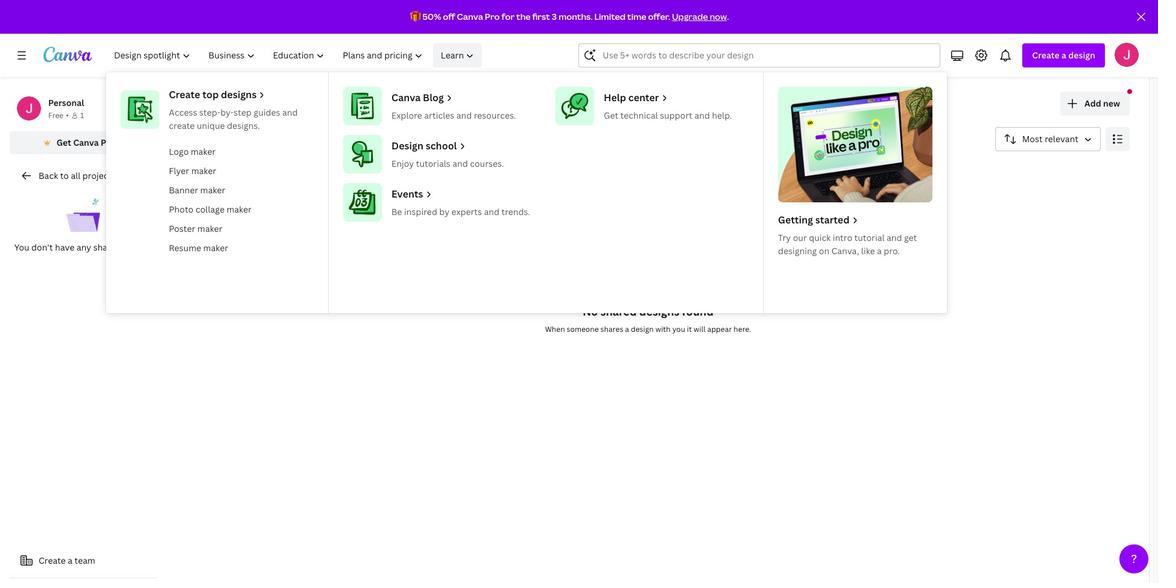 Task type: locate. For each thing, give the bounding box(es) containing it.
now
[[710, 11, 727, 22]]

1 vertical spatial shared
[[601, 305, 637, 319]]

0 vertical spatial shared
[[93, 242, 121, 253]]

guides
[[254, 107, 280, 118]]

shared up shares
[[601, 305, 637, 319]]

0 vertical spatial with
[[240, 91, 281, 117]]

0 vertical spatial design
[[1068, 49, 1095, 61]]

articles
[[424, 110, 454, 121]]

designs left found
[[639, 305, 680, 319]]

1 horizontal spatial you
[[672, 325, 685, 335]]

intro
[[833, 232, 852, 244]]

the
[[516, 11, 531, 22]]

experts
[[452, 206, 482, 218]]

2 horizontal spatial canva
[[457, 11, 483, 22]]

started
[[815, 214, 850, 227]]

1 horizontal spatial shared
[[601, 305, 637, 319]]

will
[[694, 325, 706, 335]]

school
[[426, 139, 457, 153]]

flyer
[[169, 165, 189, 177]]

1 vertical spatial designs
[[639, 305, 680, 319]]

getting started
[[778, 214, 850, 227]]

a inside try our quick intro tutorial and get designing on canva, like a pro.
[[877, 246, 882, 257]]

by
[[439, 206, 449, 218]]

1 vertical spatial with
[[656, 325, 671, 335]]

flyer maker link
[[164, 162, 319, 181]]

maker
[[191, 146, 216, 157], [191, 165, 216, 177], [200, 185, 225, 196], [227, 204, 252, 215], [197, 223, 222, 235], [203, 242, 228, 254]]

maker for resume maker
[[203, 242, 228, 254]]

someone
[[567, 325, 599, 335]]

all
[[71, 170, 80, 182]]

get canva pro
[[56, 137, 115, 148]]

a inside button
[[68, 556, 72, 567]]

a up add new 'dropdown button'
[[1062, 49, 1066, 61]]

relevant
[[1045, 133, 1079, 145]]

designs up 'step'
[[221, 88, 257, 101]]

Search search field
[[603, 44, 917, 67]]

access
[[169, 107, 197, 118]]

projects
[[83, 170, 116, 182]]

a right "like"
[[877, 246, 882, 257]]

0 horizontal spatial get
[[56, 137, 71, 148]]

design school
[[391, 139, 457, 153]]

create inside dropdown button
[[1032, 49, 1060, 61]]

designs inside the no shared designs found when someone shares a design with you it will appear here.
[[639, 305, 680, 319]]

1 horizontal spatial create
[[169, 88, 200, 101]]

maker for flyer maker
[[191, 165, 216, 177]]

0 vertical spatial get
[[604, 110, 618, 121]]

design left james peterson image
[[1068, 49, 1095, 61]]

pro left for
[[485, 11, 500, 22]]

1 vertical spatial pro
[[101, 137, 115, 148]]

our
[[793, 232, 807, 244]]

2 horizontal spatial create
[[1032, 49, 1060, 61]]

designs for shared
[[639, 305, 680, 319]]

maker down poster maker
[[203, 242, 228, 254]]

design inside the no shared designs found when someone shares a design with you it will appear here.
[[631, 325, 654, 335]]

0 vertical spatial designs
[[221, 88, 257, 101]]

step-
[[199, 107, 220, 118]]

design inside dropdown button
[[1068, 49, 1095, 61]]

photo collage maker
[[169, 204, 252, 215]]

photo collage maker link
[[164, 200, 319, 220]]

0 horizontal spatial canva
[[73, 137, 99, 148]]

create a design
[[1032, 49, 1095, 61]]

maker up photo collage maker
[[200, 185, 225, 196]]

logo
[[169, 146, 189, 157]]

found
[[682, 305, 714, 319]]

0 vertical spatial create
[[1032, 49, 1060, 61]]

2 vertical spatial canva
[[73, 137, 99, 148]]

resume maker link
[[164, 239, 319, 258]]

1 horizontal spatial with
[[656, 325, 671, 335]]

designs inside learn menu
[[221, 88, 257, 101]]

and down the school
[[453, 158, 468, 170]]

2 vertical spatial create
[[39, 556, 66, 567]]

1 horizontal spatial pro
[[485, 11, 500, 22]]

maker up banner maker
[[191, 165, 216, 177]]

and right guides
[[282, 107, 298, 118]]

create
[[1032, 49, 1060, 61], [169, 88, 200, 101], [39, 556, 66, 567]]

with up designs.
[[240, 91, 281, 117]]

canva inside 'button'
[[73, 137, 99, 148]]

trends.
[[502, 206, 530, 218]]

1 horizontal spatial get
[[604, 110, 618, 121]]

top level navigation element
[[106, 43, 947, 314]]

free •
[[48, 110, 69, 121]]

create
[[169, 120, 195, 132]]

first
[[532, 11, 550, 22]]

you left it at right
[[672, 325, 685, 335]]

months.
[[559, 11, 593, 22]]

and up pro.
[[887, 232, 902, 244]]

0 horizontal spatial with
[[240, 91, 281, 117]]

create top designs
[[169, 88, 257, 101]]

by-
[[220, 107, 234, 118]]

maker for poster maker
[[197, 223, 222, 235]]

and
[[282, 107, 298, 118], [456, 110, 472, 121], [695, 110, 710, 121], [453, 158, 468, 170], [484, 206, 499, 218], [887, 232, 902, 244]]

shared inside the no shared designs found when someone shares a design with you it will appear here.
[[601, 305, 637, 319]]

top
[[202, 88, 219, 101]]

1 vertical spatial create
[[169, 88, 200, 101]]

get down the help
[[604, 110, 618, 121]]

0 horizontal spatial create
[[39, 556, 66, 567]]

banner
[[169, 185, 198, 196]]

1 vertical spatial design
[[631, 325, 654, 335]]

canva,
[[832, 246, 859, 257]]

blog
[[423, 91, 444, 104]]

0 vertical spatial you
[[285, 91, 321, 117]]

1
[[80, 110, 84, 121]]

canva up explore
[[391, 91, 421, 104]]

None search field
[[579, 43, 941, 68]]

0 horizontal spatial pro
[[101, 137, 115, 148]]

appear
[[707, 325, 732, 335]]

1 vertical spatial canva
[[391, 91, 421, 104]]

back to all projects
[[39, 170, 116, 182]]

designs.
[[227, 120, 260, 132]]

get for get canva pro
[[56, 137, 71, 148]]

you right guides
[[285, 91, 321, 117]]

explore articles and resources.
[[391, 110, 516, 121]]

1 vertical spatial get
[[56, 137, 71, 148]]

create inside button
[[39, 556, 66, 567]]

technical
[[620, 110, 658, 121]]

maker up flyer maker
[[191, 146, 216, 157]]

help
[[604, 91, 626, 104]]

get inside learn menu
[[604, 110, 618, 121]]

0 vertical spatial pro
[[485, 11, 500, 22]]

time
[[627, 11, 646, 22]]

maker down collage on the top of page
[[197, 223, 222, 235]]

50%
[[423, 11, 441, 22]]

resume maker
[[169, 242, 228, 254]]

shared right any at the left of the page
[[93, 242, 121, 253]]

0 horizontal spatial you
[[285, 91, 321, 117]]

1 horizontal spatial designs
[[639, 305, 680, 319]]

create inside learn menu
[[169, 88, 200, 101]]

you
[[14, 242, 29, 253]]

1 horizontal spatial design
[[1068, 49, 1095, 61]]

maker down banner maker link
[[227, 204, 252, 215]]

canva right off
[[457, 11, 483, 22]]

create for create a team
[[39, 556, 66, 567]]

personal
[[48, 97, 84, 109]]

you
[[285, 91, 321, 117], [672, 325, 685, 335]]

try our quick intro tutorial and get designing on canva, like a pro.
[[778, 232, 917, 257]]

pro up the projects
[[101, 137, 115, 148]]

canva
[[457, 11, 483, 22], [391, 91, 421, 104], [73, 137, 99, 148]]

a right shares
[[625, 325, 629, 335]]

a
[[1062, 49, 1066, 61], [877, 246, 882, 257], [625, 325, 629, 335], [68, 556, 72, 567]]

poster
[[169, 223, 195, 235]]

design right shares
[[631, 325, 654, 335]]

get inside 'button'
[[56, 137, 71, 148]]

get down •
[[56, 137, 71, 148]]

0 horizontal spatial designs
[[221, 88, 257, 101]]

with left it at right
[[656, 325, 671, 335]]

getting
[[778, 214, 813, 227]]

0 vertical spatial canva
[[457, 11, 483, 22]]

0 horizontal spatial design
[[631, 325, 654, 335]]

enjoy
[[391, 158, 414, 170]]

1 horizontal spatial canva
[[391, 91, 421, 104]]

a left team
[[68, 556, 72, 567]]

shared
[[93, 242, 121, 253], [601, 305, 637, 319]]

learn menu
[[106, 72, 947, 314]]

1 vertical spatial you
[[672, 325, 685, 335]]

most relevant
[[1022, 133, 1079, 145]]

canva down 1 at top
[[73, 137, 99, 148]]

canva blog
[[391, 91, 444, 104]]

design
[[391, 139, 423, 153]]

with
[[240, 91, 281, 117], [656, 325, 671, 335]]



Task type: vqa. For each thing, say whether or not it's contained in the screenshot.


Task type: describe. For each thing, give the bounding box(es) containing it.
create a team button
[[10, 550, 157, 574]]

try
[[778, 232, 791, 244]]

create for create a design
[[1032, 49, 1060, 61]]

and right articles
[[456, 110, 472, 121]]

team
[[75, 556, 95, 567]]

logo maker
[[169, 146, 216, 157]]

help center
[[604, 91, 659, 104]]

james peterson image
[[1115, 43, 1139, 67]]

collage
[[196, 204, 225, 215]]

upgrade
[[672, 11, 708, 22]]

🎁
[[410, 11, 421, 22]]

create for create top designs
[[169, 88, 200, 101]]

canva inside learn menu
[[391, 91, 421, 104]]

inspired
[[404, 206, 437, 218]]

back to all projects link
[[10, 164, 157, 188]]

enjoy tutorials and courses.
[[391, 158, 504, 170]]

learn button
[[433, 43, 482, 68]]

3
[[552, 11, 557, 22]]

free
[[48, 110, 63, 121]]

pro inside get canva pro 'button'
[[101, 137, 115, 148]]

and left help.
[[695, 110, 710, 121]]

create a team
[[39, 556, 95, 567]]

add new button
[[1060, 92, 1130, 116]]

be
[[391, 206, 402, 218]]

be inspired by experts and trends.
[[391, 206, 530, 218]]

off
[[443, 11, 455, 22]]

it
[[687, 325, 692, 335]]

0 horizontal spatial shared
[[93, 242, 121, 253]]

flyer maker
[[169, 165, 216, 177]]

no shared designs found when someone shares a design with you it will appear here.
[[545, 305, 751, 335]]

and left trends.
[[484, 206, 499, 218]]

to
[[60, 170, 69, 182]]

have
[[55, 242, 74, 253]]

poster maker
[[169, 223, 222, 235]]

shared with you
[[166, 91, 321, 117]]

pro.
[[884, 246, 900, 257]]

on
[[819, 246, 829, 257]]

courses.
[[470, 158, 504, 170]]

photo
[[169, 204, 193, 215]]

you don't have any shared folders
[[14, 242, 152, 253]]

resume
[[169, 242, 201, 254]]

tutorial
[[854, 232, 885, 244]]

shared
[[166, 91, 236, 117]]

learn
[[441, 49, 464, 61]]

don't
[[31, 242, 53, 253]]

designs for top
[[221, 88, 257, 101]]

get
[[904, 232, 917, 244]]

when
[[545, 325, 565, 335]]

new
[[1103, 98, 1120, 109]]

support
[[660, 110, 693, 121]]

a inside dropdown button
[[1062, 49, 1066, 61]]

any
[[77, 242, 91, 253]]

explore
[[391, 110, 422, 121]]

logo maker link
[[164, 142, 319, 162]]

quick
[[809, 232, 831, 244]]

upgrade now button
[[672, 11, 727, 22]]

•
[[66, 110, 69, 121]]

get canva pro button
[[10, 132, 157, 154]]

like
[[861, 246, 875, 257]]

step
[[234, 107, 252, 118]]

access step-by-step guides and create unique designs.
[[169, 107, 298, 132]]

limited
[[594, 11, 626, 22]]

get technical support and help.
[[604, 110, 732, 121]]

poster maker link
[[164, 220, 319, 239]]

create a design button
[[1023, 43, 1105, 68]]

resources.
[[474, 110, 516, 121]]

you inside the no shared designs found when someone shares a design with you it will appear here.
[[672, 325, 685, 335]]

shares
[[601, 325, 623, 335]]

maker for logo maker
[[191, 146, 216, 157]]

back
[[39, 170, 58, 182]]

add new
[[1085, 98, 1120, 109]]

maker for banner maker
[[200, 185, 225, 196]]

events
[[391, 188, 423, 201]]

and inside try our quick intro tutorial and get designing on canva, like a pro.
[[887, 232, 902, 244]]

get for get technical support and help.
[[604, 110, 618, 121]]

with inside the no shared designs found when someone shares a design with you it will appear here.
[[656, 325, 671, 335]]

and inside access step-by-step guides and create unique designs.
[[282, 107, 298, 118]]

Sort by button
[[995, 127, 1101, 151]]

here.
[[734, 325, 751, 335]]

add
[[1085, 98, 1101, 109]]

folders
[[123, 242, 152, 253]]

a inside the no shared designs found when someone shares a design with you it will appear here.
[[625, 325, 629, 335]]

no
[[583, 305, 598, 319]]

designing
[[778, 246, 817, 257]]

banner maker
[[169, 185, 225, 196]]

🎁 50% off canva pro for the first 3 months. limited time offer. upgrade now .
[[410, 11, 729, 22]]

tutorials
[[416, 158, 450, 170]]



